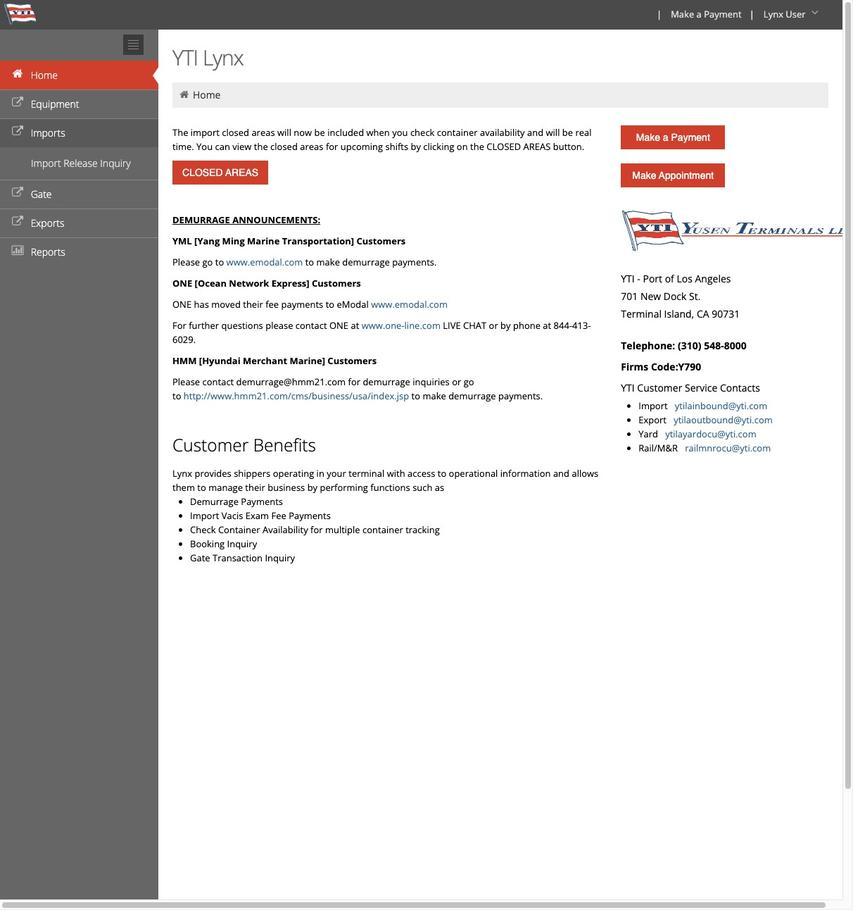 Task type: describe. For each thing, give the bounding box(es) containing it.
demurrage announcements:
[[173, 213, 321, 226]]

live chat or by phone at 844-413- 6029.
[[173, 319, 591, 346]]

port
[[643, 272, 663, 285]]

www.one-
[[362, 319, 405, 332]]

container inside the import closed areas will now be included when you check container availability and will be real time.  you can view the closed areas for upcoming shifts by clicking on the closed areas button.
[[437, 126, 478, 139]]

exam
[[246, 509, 269, 522]]

reports
[[31, 245, 65, 259]]

contacts
[[721, 381, 761, 394]]

yti for yti lynx
[[173, 43, 198, 72]]

check
[[411, 126, 435, 139]]

telephone:
[[621, 339, 676, 352]]

for further questions please contact one at www.one-line.com
[[173, 319, 441, 332]]

areas
[[524, 140, 551, 153]]

1 | from the left
[[657, 8, 662, 20]]

multiple
[[325, 523, 360, 536]]

2 the from the left
[[471, 140, 485, 153]]

code:y790
[[651, 360, 702, 373]]

0 horizontal spatial home link
[[0, 61, 158, 89]]

equipment
[[31, 97, 79, 111]]

yard
[[639, 428, 663, 440]]

[yang
[[194, 235, 220, 247]]

check
[[190, 523, 216, 536]]

transaction
[[213, 552, 263, 564]]

please
[[266, 319, 293, 332]]

please for please contact demurrage@hmm21.com for demurrage inquiries or go to
[[173, 375, 200, 388]]

www.emodal.com link for one has moved their fee payments to emodal www.emodal.com
[[371, 298, 448, 311]]

0 vertical spatial home
[[31, 68, 58, 82]]

on
[[457, 140, 468, 153]]

ytilayardocu@yti.com link
[[666, 428, 757, 440]]

0 vertical spatial demurrage
[[343, 256, 390, 268]]

for inside lynx provides shippers operating in your terminal with access to operational information and allows them to manage their business by performing functions such as demurrage payments import vacis exam fee payments check container availability for multiple container tracking booking inquiry gate transaction inquiry
[[311, 523, 323, 536]]

1 vertical spatial payment
[[672, 132, 711, 143]]

reports link
[[0, 237, 158, 266]]

0 horizontal spatial payments.
[[392, 256, 437, 268]]

demurrage
[[190, 495, 239, 508]]

1 vertical spatial make
[[637, 132, 661, 143]]

access
[[408, 467, 436, 480]]

ming
[[222, 235, 245, 247]]

by inside the import closed areas will now be included when you check container availability and will be real time.  you can view the closed areas for upcoming shifts by clicking on the closed areas button.
[[411, 140, 421, 153]]

you
[[197, 140, 213, 153]]

1 will from the left
[[278, 126, 292, 139]]

0 vertical spatial www.emodal.com
[[227, 256, 303, 268]]

for
[[173, 319, 187, 332]]

0 vertical spatial their
[[243, 298, 263, 311]]

shippers
[[234, 467, 271, 480]]

benefits
[[253, 433, 316, 456]]

gate link
[[0, 180, 158, 209]]

container inside lynx provides shippers operating in your terminal with access to operational information and allows them to manage their business by performing functions such as demurrage payments import vacis exam fee payments check container availability for multiple container tracking booking inquiry gate transaction inquiry
[[363, 523, 403, 536]]

further
[[189, 319, 219, 332]]

imports
[[31, 126, 65, 139]]

1 horizontal spatial www.emodal.com
[[371, 298, 448, 311]]

external link image for exports
[[11, 217, 25, 227]]

548-
[[704, 339, 725, 352]]

lynx provides shippers operating in your terminal with access to operational information and allows them to manage their business by performing functions such as demurrage payments import vacis exam fee payments check container availability for multiple container tracking booking inquiry gate transaction inquiry
[[173, 467, 599, 564]]

can
[[215, 140, 230, 153]]

announcements:
[[233, 213, 321, 226]]

contact inside please contact demurrage@hmm21.com for demurrage inquiries or go to
[[203, 375, 234, 388]]

such
[[413, 481, 433, 494]]

1 horizontal spatial make
[[423, 390, 446, 402]]

0 horizontal spatial home image
[[11, 69, 25, 79]]

railmnrocu@yti.com link
[[685, 442, 771, 454]]

by inside lynx provides shippers operating in your terminal with access to operational information and allows them to manage their business by performing functions such as demurrage payments import vacis exam fee payments check container availability for multiple container tracking booking inquiry gate transaction inquiry
[[308, 481, 318, 494]]

external link image for imports
[[11, 127, 25, 137]]

to down transportation]
[[306, 256, 314, 268]]

yti customer service contacts
[[621, 381, 761, 394]]

(310)
[[678, 339, 702, 352]]

ca
[[697, 307, 710, 320]]

of
[[665, 272, 675, 285]]

gate inside lynx provides shippers operating in your terminal with access to operational information and allows them to manage their business by performing functions such as demurrage payments import vacis exam fee payments check container availability for multiple container tracking booking inquiry gate transaction inquiry
[[190, 552, 210, 564]]

go inside please contact demurrage@hmm21.com for demurrage inquiries or go to
[[464, 375, 474, 388]]

for inside the import closed areas will now be included when you check container availability and will be real time.  you can view the closed areas for upcoming shifts by clicking on the closed areas button.
[[326, 140, 338, 153]]

marine]
[[290, 354, 325, 367]]

closed
[[487, 140, 521, 153]]

1 vertical spatial lynx
[[203, 43, 244, 72]]

please for please go to www.emodal.com to make demurrage payments.
[[173, 256, 200, 268]]

844-
[[554, 319, 573, 332]]

functions
[[371, 481, 410, 494]]

import for import ytilainbound@yti.com
[[639, 399, 668, 412]]

st.
[[690, 290, 701, 303]]

hmm
[[173, 354, 197, 367]]

demurrage
[[173, 213, 230, 226]]

has
[[194, 298, 209, 311]]

yti - port of los angeles 701 new dock st. terminal island, ca 90731
[[621, 272, 740, 320]]

0 vertical spatial customer
[[638, 381, 683, 394]]

dock
[[664, 290, 687, 303]]

to up [ocean
[[215, 256, 224, 268]]

information
[[501, 467, 551, 480]]

1 vertical spatial make a payment link
[[621, 125, 726, 149]]

one [ocean network express] customers
[[173, 277, 361, 290]]

please go to www.emodal.com to make demurrage payments.
[[173, 256, 437, 268]]

marine
[[247, 235, 280, 247]]

http://www.hmm21.com/cms/business/usa/index.jsp link
[[184, 390, 409, 402]]

fee
[[272, 509, 287, 522]]

import for import release inquiry
[[31, 156, 61, 170]]

1 horizontal spatial home image
[[178, 89, 191, 99]]

rail/m&r
[[639, 442, 683, 454]]

view
[[233, 140, 252, 153]]

booking
[[190, 537, 225, 550]]

1 vertical spatial areas
[[300, 140, 324, 153]]

1 be from the left
[[315, 126, 325, 139]]

import release inquiry link
[[0, 153, 158, 174]]

express]
[[272, 277, 310, 290]]

0 vertical spatial make
[[317, 256, 340, 268]]

1 vertical spatial home
[[193, 88, 221, 101]]

bar chart image
[[11, 246, 25, 256]]

0 horizontal spatial a
[[663, 132, 669, 143]]

http://www.hmm21.com/cms/business/usa/index.jsp
[[184, 390, 409, 402]]

make inside make appointment link
[[633, 170, 657, 181]]

701
[[621, 290, 638, 303]]

0 vertical spatial make
[[671, 8, 695, 20]]

performing
[[320, 481, 368, 494]]

yml [yang ming marine transportation] customers
[[173, 235, 406, 247]]

0 vertical spatial areas
[[252, 126, 275, 139]]

as
[[435, 481, 445, 494]]

import
[[191, 126, 220, 139]]

railmnrocu@yti.com
[[685, 442, 771, 454]]

1 vertical spatial payments.
[[499, 390, 543, 402]]

import release inquiry
[[31, 156, 131, 170]]

appointment
[[659, 170, 714, 181]]

business
[[268, 481, 305, 494]]

emodal
[[337, 298, 369, 311]]

lynx for user
[[764, 8, 784, 20]]

yml
[[173, 235, 192, 247]]

or inside live chat or by phone at 844-413- 6029.
[[489, 319, 499, 332]]

2 vertical spatial inquiry
[[265, 552, 295, 564]]

transportation]
[[282, 235, 354, 247]]

island,
[[665, 307, 695, 320]]

ytilaoutbound@yti.com
[[674, 413, 773, 426]]

exports
[[31, 216, 64, 230]]

angeles
[[696, 272, 731, 285]]



Task type: locate. For each thing, give the bounding box(es) containing it.
moved
[[212, 298, 241, 311]]

please down "yml"
[[173, 256, 200, 268]]

and inside the import closed areas will now be included when you check container availability and will be real time.  you can view the closed areas for upcoming shifts by clicking on the closed areas button.
[[528, 126, 544, 139]]

make down inquiries
[[423, 390, 446, 402]]

one down emodal
[[330, 319, 349, 332]]

tracking
[[406, 523, 440, 536]]

them
[[173, 481, 195, 494]]

www.emodal.com link up www.one-line.com link
[[371, 298, 448, 311]]

2 be from the left
[[563, 126, 573, 139]]

90731
[[712, 307, 740, 320]]

external link image up bar chart icon
[[11, 188, 25, 198]]

los
[[677, 272, 693, 285]]

0 vertical spatial container
[[437, 126, 478, 139]]

1 vertical spatial by
[[501, 319, 511, 332]]

the right "view"
[[254, 140, 268, 153]]

1 horizontal spatial www.emodal.com link
[[371, 298, 448, 311]]

external link image
[[11, 98, 25, 108], [11, 217, 25, 227]]

yti inside the yti - port of los angeles 701 new dock st. terminal island, ca 90731
[[621, 272, 635, 285]]

1 horizontal spatial |
[[750, 8, 755, 20]]

2 will from the left
[[546, 126, 560, 139]]

for left multiple
[[311, 523, 323, 536]]

0 vertical spatial import
[[31, 156, 61, 170]]

closed up "view"
[[222, 126, 249, 139]]

you
[[392, 126, 408, 139]]

1 vertical spatial go
[[464, 375, 474, 388]]

closed down now
[[271, 140, 298, 153]]

1 vertical spatial one
[[173, 298, 192, 311]]

demurrage@hmm21.com
[[236, 375, 346, 388]]

in
[[317, 467, 325, 480]]

-
[[638, 272, 641, 285]]

container
[[218, 523, 260, 536]]

by inside live chat or by phone at 844-413- 6029.
[[501, 319, 511, 332]]

external link image inside equipment link
[[11, 98, 25, 108]]

included
[[328, 126, 364, 139]]

[hyundai
[[199, 354, 241, 367]]

when
[[367, 126, 390, 139]]

0 horizontal spatial make
[[317, 256, 340, 268]]

0 vertical spatial one
[[173, 277, 192, 290]]

1 vertical spatial external link image
[[11, 188, 25, 198]]

be right now
[[315, 126, 325, 139]]

2 vertical spatial import
[[190, 509, 219, 522]]

2 please from the top
[[173, 375, 200, 388]]

for
[[326, 140, 338, 153], [348, 375, 361, 388], [311, 523, 323, 536]]

payments up exam
[[241, 495, 283, 508]]

www.emodal.com down marine
[[227, 256, 303, 268]]

0 vertical spatial or
[[489, 319, 499, 332]]

make a payment
[[671, 8, 742, 20], [637, 132, 711, 143]]

please contact demurrage@hmm21.com for demurrage inquiries or go to
[[173, 375, 474, 402]]

1 vertical spatial customer
[[173, 433, 249, 456]]

0 vertical spatial make a payment
[[671, 8, 742, 20]]

now
[[294, 126, 312, 139]]

exports link
[[0, 209, 158, 237]]

[ocean
[[195, 277, 227, 290]]

www.emodal.com up www.one-line.com link
[[371, 298, 448, 311]]

1 vertical spatial make
[[423, 390, 446, 402]]

clicking
[[424, 140, 455, 153]]

0 vertical spatial a
[[697, 8, 702, 20]]

contact down [hyundai
[[203, 375, 234, 388]]

0 vertical spatial make a payment link
[[665, 0, 747, 30]]

yti
[[173, 43, 198, 72], [621, 272, 635, 285], [621, 381, 635, 394]]

home up equipment
[[31, 68, 58, 82]]

1 at from the left
[[351, 319, 359, 332]]

6029.
[[173, 333, 196, 346]]

import ytilainbound@yti.com
[[639, 399, 768, 412]]

container up on
[[437, 126, 478, 139]]

demurrage
[[343, 256, 390, 268], [363, 375, 411, 388], [449, 390, 496, 402]]

2 vertical spatial customers
[[328, 354, 377, 367]]

0 horizontal spatial www.emodal.com link
[[227, 256, 303, 268]]

user
[[786, 8, 806, 20]]

2 horizontal spatial import
[[639, 399, 668, 412]]

1 external link image from the top
[[11, 127, 25, 137]]

imports link
[[0, 118, 158, 147]]

external link image left equipment
[[11, 98, 25, 108]]

2 vertical spatial for
[[311, 523, 323, 536]]

please
[[173, 256, 200, 268], [173, 375, 200, 388]]

time.
[[173, 140, 194, 153]]

for down included on the top left
[[326, 140, 338, 153]]

0 horizontal spatial gate
[[31, 187, 52, 201]]

1 horizontal spatial closed
[[271, 140, 298, 153]]

1 vertical spatial external link image
[[11, 217, 25, 227]]

2 horizontal spatial lynx
[[764, 8, 784, 20]]

0 vertical spatial contact
[[296, 319, 327, 332]]

make appointment link
[[621, 163, 726, 187]]

phone
[[513, 319, 541, 332]]

1 horizontal spatial go
[[464, 375, 474, 388]]

network
[[229, 277, 269, 290]]

0 vertical spatial www.emodal.com link
[[227, 256, 303, 268]]

1 please from the top
[[173, 256, 200, 268]]

firms
[[621, 360, 649, 373]]

container left tracking
[[363, 523, 403, 536]]

import down imports
[[31, 156, 61, 170]]

please down hmm
[[173, 375, 200, 388]]

1 horizontal spatial contact
[[296, 319, 327, 332]]

0 vertical spatial external link image
[[11, 98, 25, 108]]

payments up availability
[[289, 509, 331, 522]]

1 horizontal spatial payments
[[289, 509, 331, 522]]

1 horizontal spatial and
[[554, 467, 570, 480]]

manage
[[209, 481, 243, 494]]

their down shippers
[[245, 481, 265, 494]]

or right inquiries
[[452, 375, 462, 388]]

1 vertical spatial and
[[554, 467, 570, 480]]

by left phone
[[501, 319, 511, 332]]

equipment link
[[0, 89, 158, 118]]

by
[[411, 140, 421, 153], [501, 319, 511, 332], [308, 481, 318, 494]]

0 horizontal spatial and
[[528, 126, 544, 139]]

inquiry down the container
[[227, 537, 257, 550]]

your
[[327, 467, 346, 480]]

lynx
[[764, 8, 784, 20], [203, 43, 244, 72], [173, 467, 192, 480]]

external link image inside gate link
[[11, 188, 25, 198]]

firms code:y790
[[621, 360, 702, 373]]

0 horizontal spatial payments
[[241, 495, 283, 508]]

demurrage up emodal
[[343, 256, 390, 268]]

areas down now
[[300, 140, 324, 153]]

2 horizontal spatial by
[[501, 319, 511, 332]]

1 vertical spatial make a payment
[[637, 132, 711, 143]]

one for one [ocean network express] customers
[[173, 277, 192, 290]]

customers for hmm [hyundai merchant marine] customers
[[328, 354, 377, 367]]

upcoming
[[341, 140, 383, 153]]

1 horizontal spatial areas
[[300, 140, 324, 153]]

with
[[387, 467, 405, 480]]

0 vertical spatial gate
[[31, 187, 52, 201]]

angle down image
[[809, 8, 823, 18]]

2 horizontal spatial for
[[348, 375, 361, 388]]

1 vertical spatial their
[[245, 481, 265, 494]]

external link image inside exports link
[[11, 217, 25, 227]]

413-
[[573, 319, 591, 332]]

0 vertical spatial please
[[173, 256, 200, 268]]

external link image for equipment
[[11, 98, 25, 108]]

merchant
[[243, 354, 287, 367]]

1 vertical spatial home image
[[178, 89, 191, 99]]

payment left lynx user at the top right of page
[[705, 8, 742, 20]]

to up as
[[438, 467, 447, 480]]

2 vertical spatial yti
[[621, 381, 635, 394]]

for up http://www.hmm21.com/cms/business/usa/index.jsp to make demurrage payments.
[[348, 375, 361, 388]]

0 horizontal spatial areas
[[252, 126, 275, 139]]

allows
[[572, 467, 599, 480]]

inquiries
[[413, 375, 450, 388]]

or inside please contact demurrage@hmm21.com for demurrage inquiries or go to
[[452, 375, 462, 388]]

external link image up bar chart icon
[[11, 217, 25, 227]]

customers up emodal
[[312, 277, 361, 290]]

their left fee on the left of page
[[243, 298, 263, 311]]

2 vertical spatial one
[[330, 319, 349, 332]]

vacis
[[222, 509, 243, 522]]

import inside lynx provides shippers operating in your terminal with access to operational information and allows them to manage their business by performing functions such as demurrage payments import vacis exam fee payments check container availability for multiple container tracking booking inquiry gate transaction inquiry
[[190, 509, 219, 522]]

make
[[317, 256, 340, 268], [423, 390, 446, 402]]

will left now
[[278, 126, 292, 139]]

1 vertical spatial closed
[[271, 140, 298, 153]]

0 vertical spatial external link image
[[11, 127, 25, 137]]

0 horizontal spatial by
[[308, 481, 318, 494]]

and left allows
[[554, 467, 570, 480]]

0 horizontal spatial home
[[31, 68, 58, 82]]

1 vertical spatial a
[[663, 132, 669, 143]]

and inside lynx provides shippers operating in your terminal with access to operational information and allows them to manage their business by performing functions such as demurrage payments import vacis exam fee payments check container availability for multiple container tracking booking inquiry gate transaction inquiry
[[554, 467, 570, 480]]

0 vertical spatial payment
[[705, 8, 742, 20]]

one has moved their fee payments to emodal www.emodal.com
[[173, 298, 448, 311]]

0 vertical spatial payments
[[241, 495, 283, 508]]

external link image for gate
[[11, 188, 25, 198]]

0 vertical spatial and
[[528, 126, 544, 139]]

1 horizontal spatial inquiry
[[227, 537, 257, 550]]

yti for yti - port of los angeles 701 new dock st. terminal island, ca 90731
[[621, 272, 635, 285]]

operating
[[273, 467, 314, 480]]

0 horizontal spatial container
[[363, 523, 403, 536]]

inquiry down availability
[[265, 552, 295, 564]]

ytilaoutbound@yti.com link
[[674, 413, 773, 426]]

1 horizontal spatial will
[[546, 126, 560, 139]]

to left emodal
[[326, 298, 335, 311]]

to right the them
[[197, 481, 206, 494]]

2 vertical spatial make
[[633, 170, 657, 181]]

inquiry right release
[[100, 156, 131, 170]]

1 vertical spatial for
[[348, 375, 361, 388]]

2 | from the left
[[750, 8, 755, 20]]

0 horizontal spatial for
[[311, 523, 323, 536]]

customer down firms code:y790
[[638, 381, 683, 394]]

operational
[[449, 467, 498, 480]]

1 horizontal spatial payments.
[[499, 390, 543, 402]]

fee
[[266, 298, 279, 311]]

go down [yang
[[203, 256, 213, 268]]

import up export
[[639, 399, 668, 412]]

1 horizontal spatial or
[[489, 319, 499, 332]]

make a payment link
[[665, 0, 747, 30], [621, 125, 726, 149]]

1 horizontal spatial a
[[697, 8, 702, 20]]

be up button.
[[563, 126, 573, 139]]

home down "yti lynx"
[[193, 88, 221, 101]]

inquiry inside import release inquiry link
[[100, 156, 131, 170]]

demurrage up http://www.hmm21.com/cms/business/usa/index.jsp to make demurrage payments.
[[363, 375, 411, 388]]

by down in
[[308, 481, 318, 494]]

1 vertical spatial demurrage
[[363, 375, 411, 388]]

0 horizontal spatial closed
[[222, 126, 249, 139]]

1 vertical spatial or
[[452, 375, 462, 388]]

|
[[657, 8, 662, 20], [750, 8, 755, 20]]

home link up equipment
[[0, 61, 158, 89]]

1 horizontal spatial by
[[411, 140, 421, 153]]

www.one-line.com link
[[362, 319, 441, 332]]

external link image
[[11, 127, 25, 137], [11, 188, 25, 198]]

gate down booking
[[190, 552, 210, 564]]

www.emodal.com link
[[227, 256, 303, 268], [371, 298, 448, 311]]

make down transportation]
[[317, 256, 340, 268]]

one left has
[[173, 298, 192, 311]]

will up button.
[[546, 126, 560, 139]]

0 vertical spatial payments.
[[392, 256, 437, 268]]

to down hmm
[[173, 390, 181, 402]]

make
[[671, 8, 695, 20], [637, 132, 661, 143], [633, 170, 657, 181]]

1 horizontal spatial be
[[563, 126, 573, 139]]

1 vertical spatial import
[[639, 399, 668, 412]]

lynx inside lynx provides shippers operating in your terminal with access to operational information and allows them to manage their business by performing functions such as demurrage payments import vacis exam fee payments check container availability for multiple container tracking booking inquiry gate transaction inquiry
[[173, 467, 192, 480]]

customers up http://www.hmm21.com/cms/business/usa/index.jsp to make demurrage payments.
[[328, 354, 377, 367]]

their
[[243, 298, 263, 311], [245, 481, 265, 494]]

service
[[685, 381, 718, 394]]

for inside please contact demurrage@hmm21.com for demurrage inquiries or go to
[[348, 375, 361, 388]]

0 horizontal spatial contact
[[203, 375, 234, 388]]

0 horizontal spatial |
[[657, 8, 662, 20]]

0 horizontal spatial will
[[278, 126, 292, 139]]

shifts
[[386, 140, 409, 153]]

None submit
[[173, 161, 268, 185]]

1 the from the left
[[254, 140, 268, 153]]

gate up exports
[[31, 187, 52, 201]]

http://www.hmm21.com/cms/business/usa/index.jsp to make demurrage payments.
[[184, 390, 543, 402]]

at left '844-' at top
[[543, 319, 552, 332]]

0 vertical spatial closed
[[222, 126, 249, 139]]

external link image inside imports link
[[11, 127, 25, 137]]

customer up provides
[[173, 433, 249, 456]]

0 vertical spatial yti
[[173, 43, 198, 72]]

hmm [hyundai merchant marine] customers
[[173, 354, 377, 367]]

payment up the appointment
[[672, 132, 711, 143]]

or right the chat
[[489, 319, 499, 332]]

home link down "yti lynx"
[[193, 88, 221, 101]]

2 at from the left
[[543, 319, 552, 332]]

1 vertical spatial yti
[[621, 272, 635, 285]]

customer
[[638, 381, 683, 394], [173, 433, 249, 456]]

ytilainbound@yti.com
[[675, 399, 768, 412]]

be
[[315, 126, 325, 139], [563, 126, 573, 139]]

one for one has moved their fee payments to emodal www.emodal.com
[[173, 298, 192, 311]]

1 horizontal spatial lynx
[[203, 43, 244, 72]]

external link image left imports
[[11, 127, 25, 137]]

yti for yti customer service contacts
[[621, 381, 635, 394]]

home image
[[11, 69, 25, 79], [178, 89, 191, 99]]

1 horizontal spatial import
[[190, 509, 219, 522]]

payments
[[281, 298, 324, 311]]

demurrage inside please contact demurrage@hmm21.com for demurrage inquiries or go to
[[363, 375, 411, 388]]

the right on
[[471, 140, 485, 153]]

to inside please contact demurrage@hmm21.com for demurrage inquiries or go to
[[173, 390, 181, 402]]

one left [ocean
[[173, 277, 192, 290]]

home image up the
[[178, 89, 191, 99]]

1 horizontal spatial home link
[[193, 88, 221, 101]]

home image up equipment link
[[11, 69, 25, 79]]

customers right transportation]
[[357, 235, 406, 247]]

go
[[203, 256, 213, 268], [464, 375, 474, 388]]

their inside lynx provides shippers operating in your terminal with access to operational information and allows them to manage their business by performing functions such as demurrage payments import vacis exam fee payments check container availability for multiple container tracking booking inquiry gate transaction inquiry
[[245, 481, 265, 494]]

by down check
[[411, 140, 421, 153]]

contact down one has moved their fee payments to emodal www.emodal.com at the top of the page
[[296, 319, 327, 332]]

1 horizontal spatial home
[[193, 88, 221, 101]]

www.emodal.com
[[227, 256, 303, 268], [371, 298, 448, 311]]

1 vertical spatial gate
[[190, 552, 210, 564]]

areas up "view"
[[252, 126, 275, 139]]

2 external link image from the top
[[11, 188, 25, 198]]

1 vertical spatial payments
[[289, 509, 331, 522]]

import up check
[[190, 509, 219, 522]]

container
[[437, 126, 478, 139], [363, 523, 403, 536]]

0 horizontal spatial be
[[315, 126, 325, 139]]

at down emodal
[[351, 319, 359, 332]]

1 external link image from the top
[[11, 98, 25, 108]]

0 horizontal spatial customer
[[173, 433, 249, 456]]

www.emodal.com link down marine
[[227, 256, 303, 268]]

www.emodal.com link for to make demurrage payments.
[[227, 256, 303, 268]]

and up areas
[[528, 126, 544, 139]]

lynx for provides
[[173, 467, 192, 480]]

at inside live chat or by phone at 844-413- 6029.
[[543, 319, 552, 332]]

go right inquiries
[[464, 375, 474, 388]]

availability
[[480, 126, 525, 139]]

2 external link image from the top
[[11, 217, 25, 227]]

to down inquiries
[[412, 390, 421, 402]]

customers for one [ocean network express] customers
[[312, 277, 361, 290]]

2 vertical spatial demurrage
[[449, 390, 496, 402]]

please inside please contact demurrage@hmm21.com for demurrage inquiries or go to
[[173, 375, 200, 388]]

0 vertical spatial lynx
[[764, 8, 784, 20]]

0 horizontal spatial go
[[203, 256, 213, 268]]

1 vertical spatial please
[[173, 375, 200, 388]]

the
[[254, 140, 268, 153], [471, 140, 485, 153]]

0 vertical spatial customers
[[357, 235, 406, 247]]

demurrage down inquiries
[[449, 390, 496, 402]]



Task type: vqa. For each thing, say whether or not it's contained in the screenshot.
the rightmost Go
yes



